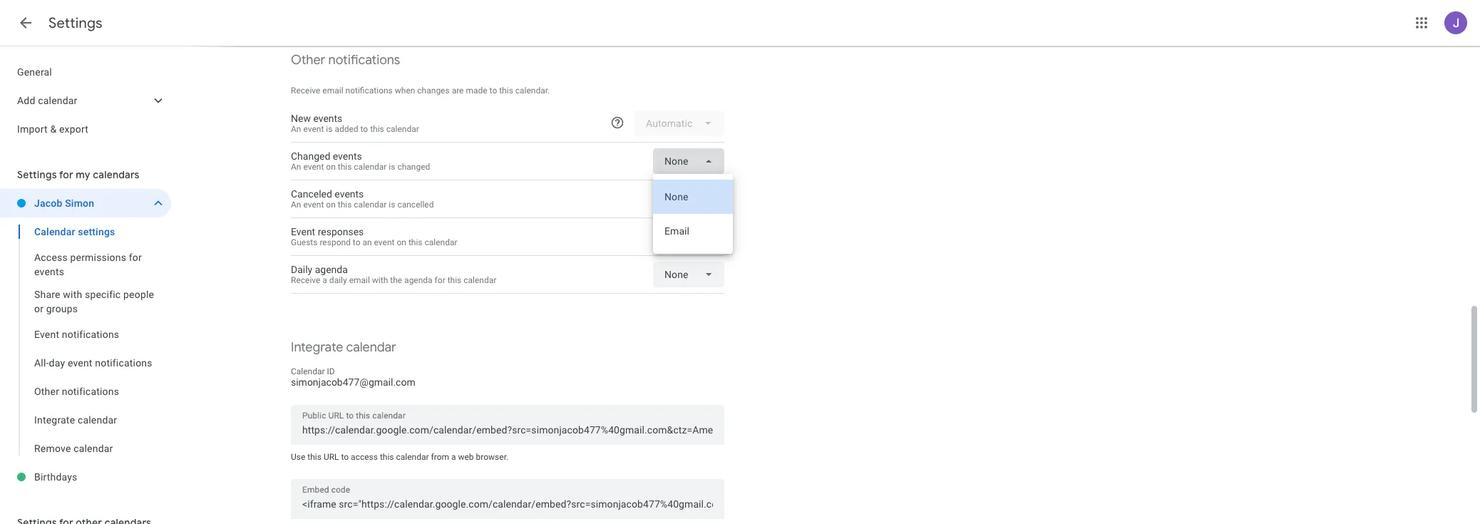 Task type: locate. For each thing, give the bounding box(es) containing it.
made
[[466, 86, 488, 96]]

events inside the changed events an event on this calendar is changed
[[333, 150, 362, 162]]

0 horizontal spatial other
[[34, 386, 59, 397]]

1 horizontal spatial other
[[291, 52, 325, 68]]

2 option from the top
[[653, 214, 733, 248]]

settings for my calendars
[[17, 168, 140, 181]]

remove
[[34, 443, 71, 454]]

this right 'the'
[[448, 275, 462, 285]]

other
[[291, 52, 325, 68], [34, 386, 59, 397]]

1 horizontal spatial for
[[129, 252, 142, 263]]

0 horizontal spatial integrate calendar
[[34, 414, 117, 426]]

integrate calendar
[[291, 339, 396, 356], [34, 414, 117, 426]]

share
[[34, 289, 60, 300]]

event down or
[[34, 329, 59, 340]]

canceled
[[291, 188, 332, 200]]

calendar inside 'tree'
[[34, 226, 75, 237]]

with left 'the'
[[372, 275, 388, 285]]

on
[[326, 162, 336, 172], [326, 200, 336, 210], [397, 237, 406, 247]]

to
[[490, 86, 497, 96], [361, 124, 368, 134], [353, 237, 360, 247], [341, 452, 349, 462]]

0 vertical spatial event
[[291, 226, 315, 237]]

0 vertical spatial receive
[[291, 86, 320, 96]]

1 vertical spatial is
[[389, 162, 395, 172]]

2 vertical spatial on
[[397, 237, 406, 247]]

receive left daily
[[291, 275, 320, 285]]

1 horizontal spatial calendar
[[291, 367, 325, 377]]

new
[[291, 113, 311, 124]]

with up groups
[[63, 289, 82, 300]]

events down the changed events an event on this calendar is changed
[[335, 188, 364, 200]]

0 vertical spatial an
[[291, 124, 301, 134]]

option
[[653, 180, 733, 214], [653, 214, 733, 248]]

integrate up id
[[291, 339, 343, 356]]

1 horizontal spatial integrate calendar
[[291, 339, 396, 356]]

with inside "daily agenda receive a daily email with the agenda for this calendar"
[[372, 275, 388, 285]]

2 vertical spatial is
[[389, 200, 395, 210]]

other notifications up new events an event is added to this calendar
[[291, 52, 400, 68]]

to left an
[[353, 237, 360, 247]]

agenda
[[315, 264, 348, 275], [404, 275, 433, 285]]

0 vertical spatial is
[[326, 124, 333, 134]]

events down access
[[34, 266, 64, 277]]

3 an from the top
[[291, 200, 301, 210]]

1 vertical spatial email
[[349, 275, 370, 285]]

1 vertical spatial calendar
[[291, 367, 325, 377]]

events inside new events an event is added to this calendar
[[313, 113, 343, 124]]

0 vertical spatial other
[[291, 52, 325, 68]]

0 vertical spatial integrate calendar
[[291, 339, 396, 356]]

event for changed
[[303, 162, 324, 172]]

settings up jacob
[[17, 168, 57, 181]]

event inside the changed events an event on this calendar is changed
[[303, 162, 324, 172]]

1 horizontal spatial event
[[291, 226, 315, 237]]

1 an from the top
[[291, 124, 301, 134]]

an up "changed"
[[291, 124, 301, 134]]

1 vertical spatial event
[[34, 329, 59, 340]]

an inside new events an event is added to this calendar
[[291, 124, 301, 134]]

integrate calendar up id
[[291, 339, 396, 356]]

a left daily
[[323, 275, 327, 285]]

1 vertical spatial for
[[129, 252, 142, 263]]

for
[[59, 168, 73, 181], [129, 252, 142, 263], [435, 275, 445, 285]]

events right new
[[313, 113, 343, 124]]

a left web
[[451, 452, 456, 462]]

2 receive from the top
[[291, 275, 320, 285]]

email
[[323, 86, 343, 96], [349, 275, 370, 285]]

changed events an event on this calendar is changed
[[291, 150, 430, 172]]

settings for settings
[[48, 14, 103, 32]]

this inside the changed events an event on this calendar is changed
[[338, 162, 352, 172]]

2 vertical spatial for
[[435, 275, 445, 285]]

None text field
[[302, 494, 713, 514]]

receive email notifications when changes are made to this calendar.
[[291, 86, 550, 96]]

are
[[452, 86, 464, 96]]

0 vertical spatial on
[[326, 162, 336, 172]]

event for canceled
[[303, 200, 324, 210]]

event inside canceled events an event on this calendar is cancelled
[[303, 200, 324, 210]]

this
[[499, 86, 513, 96], [370, 124, 384, 134], [338, 162, 352, 172], [338, 200, 352, 210], [409, 237, 423, 247], [448, 275, 462, 285], [308, 452, 322, 462], [380, 452, 394, 462]]

permissions
[[70, 252, 126, 263]]

is inside the changed events an event on this calendar is changed
[[389, 162, 395, 172]]

an for changed events
[[291, 162, 301, 172]]

0 horizontal spatial calendar
[[34, 226, 75, 237]]

other notifications
[[291, 52, 400, 68], [34, 386, 119, 397]]

2 an from the top
[[291, 162, 301, 172]]

guests
[[291, 237, 318, 247]]

0 vertical spatial for
[[59, 168, 73, 181]]

to right added
[[361, 124, 368, 134]]

0 horizontal spatial integrate
[[34, 414, 75, 426]]

1 vertical spatial a
[[451, 452, 456, 462]]

the
[[390, 275, 402, 285]]

for left my
[[59, 168, 73, 181]]

integrate up remove
[[34, 414, 75, 426]]

events inside canceled events an event on this calendar is cancelled
[[335, 188, 364, 200]]

event left respond
[[291, 226, 315, 237]]

birthdays link
[[34, 463, 171, 491]]

other up new
[[291, 52, 325, 68]]

1 vertical spatial settings
[[17, 168, 57, 181]]

None text field
[[302, 420, 713, 440]]

event responses guests respond to an event on this calendar
[[291, 226, 458, 247]]

integrate calendar up remove calendar
[[34, 414, 117, 426]]

this inside "daily agenda receive a daily email with the agenda for this calendar"
[[448, 275, 462, 285]]

1 vertical spatial integrate calendar
[[34, 414, 117, 426]]

None field
[[653, 148, 725, 174], [653, 262, 725, 287], [653, 148, 725, 174], [653, 262, 725, 287]]

event right day
[[68, 357, 92, 369]]

to right made
[[490, 86, 497, 96]]

settings
[[48, 14, 103, 32], [17, 168, 57, 181]]

this right use
[[308, 452, 322, 462]]

1 vertical spatial on
[[326, 200, 336, 210]]

0 vertical spatial settings
[[48, 14, 103, 32]]

1 horizontal spatial with
[[372, 275, 388, 285]]

email up new events an event is added to this calendar
[[323, 86, 343, 96]]

group
[[0, 218, 171, 463]]

0 vertical spatial calendar
[[34, 226, 75, 237]]

calendar up access
[[34, 226, 75, 237]]

for inside access permissions for events
[[129, 252, 142, 263]]

calendar left id
[[291, 367, 325, 377]]

event notifications
[[34, 329, 119, 340]]

1 vertical spatial with
[[63, 289, 82, 300]]

for right permissions
[[129, 252, 142, 263]]

specific
[[85, 289, 121, 300]]

this up responses
[[338, 200, 352, 210]]

is for canceled events
[[389, 200, 395, 210]]

respond
[[320, 237, 351, 247]]

event inside 'settings for my calendars' 'tree'
[[34, 329, 59, 340]]

changed
[[291, 150, 330, 162]]

email right daily
[[349, 275, 370, 285]]

0 vertical spatial email
[[323, 86, 343, 96]]

0 vertical spatial with
[[372, 275, 388, 285]]

event up the canceled
[[303, 162, 324, 172]]

email inside "daily agenda receive a daily email with the agenda for this calendar"
[[349, 275, 370, 285]]

this down cancelled at the left of the page
[[409, 237, 423, 247]]

calendar inside new events an event is added to this calendar
[[386, 124, 419, 134]]

receive
[[291, 86, 320, 96], [291, 275, 320, 285]]

jacob
[[34, 198, 62, 209]]

groups
[[46, 303, 78, 314]]

import
[[17, 123, 48, 135]]

0 vertical spatial integrate
[[291, 339, 343, 356]]

event up responses
[[303, 200, 324, 210]]

daily
[[291, 264, 313, 275]]

go back image
[[17, 14, 34, 31]]

1 vertical spatial other notifications
[[34, 386, 119, 397]]

1 vertical spatial an
[[291, 162, 301, 172]]

on up "daily agenda receive a daily email with the agenda for this calendar"
[[397, 237, 406, 247]]

1 receive from the top
[[291, 86, 320, 96]]

notifications up when
[[328, 52, 400, 68]]

event inside new events an event is added to this calendar
[[303, 124, 324, 134]]

an up the guests
[[291, 200, 301, 210]]

other notifications down all-day event notifications
[[34, 386, 119, 397]]

is left cancelled at the left of the page
[[389, 200, 395, 210]]

is inside canceled events an event on this calendar is cancelled
[[389, 200, 395, 210]]

for right 'the'
[[435, 275, 445, 285]]

is left added
[[326, 124, 333, 134]]

settings right go back icon on the top left of page
[[48, 14, 103, 32]]

0 horizontal spatial with
[[63, 289, 82, 300]]

a
[[323, 275, 327, 285], [451, 452, 456, 462]]

group containing calendar settings
[[0, 218, 171, 463]]

integrate inside 'group'
[[34, 414, 75, 426]]

2 horizontal spatial for
[[435, 275, 445, 285]]

calendar
[[38, 95, 77, 106], [386, 124, 419, 134], [354, 162, 387, 172], [354, 200, 387, 210], [425, 237, 458, 247], [464, 275, 497, 285], [346, 339, 396, 356], [78, 414, 117, 426], [74, 443, 113, 454], [396, 452, 429, 462]]

event inside event responses guests respond to an event on this calendar
[[374, 237, 395, 247]]

1 vertical spatial integrate
[[34, 414, 75, 426]]

other inside 'group'
[[34, 386, 59, 397]]

all-day event notifications
[[34, 357, 152, 369]]

0 horizontal spatial a
[[323, 275, 327, 285]]

1 vertical spatial receive
[[291, 275, 320, 285]]

integrate
[[291, 339, 343, 356], [34, 414, 75, 426]]

this right "changed"
[[338, 162, 352, 172]]

is left changed
[[389, 162, 395, 172]]

other down all-
[[34, 386, 59, 397]]

an up the canceled
[[291, 162, 301, 172]]

an inside the changed events an event on this calendar is changed
[[291, 162, 301, 172]]

access permissions for events
[[34, 252, 142, 277]]

this right added
[[370, 124, 384, 134]]

event for new
[[303, 124, 324, 134]]

import & export
[[17, 123, 88, 135]]

1 horizontal spatial other notifications
[[291, 52, 400, 68]]

on up responses
[[326, 200, 336, 210]]

an
[[363, 237, 372, 247]]

agenda right 'the'
[[404, 275, 433, 285]]

calendar
[[34, 226, 75, 237], [291, 367, 325, 377]]

0 horizontal spatial for
[[59, 168, 73, 181]]

2 vertical spatial an
[[291, 200, 301, 210]]

event right an
[[374, 237, 395, 247]]

agenda down respond
[[315, 264, 348, 275]]

events
[[313, 113, 343, 124], [333, 150, 362, 162], [335, 188, 364, 200], [34, 266, 64, 277]]

0 vertical spatial a
[[323, 275, 327, 285]]

event
[[303, 124, 324, 134], [303, 162, 324, 172], [303, 200, 324, 210], [374, 237, 395, 247], [68, 357, 92, 369]]

all-
[[34, 357, 49, 369]]

notifications
[[328, 52, 400, 68], [346, 86, 393, 96], [62, 329, 119, 340], [95, 357, 152, 369], [62, 386, 119, 397]]

on inside canceled events an event on this calendar is cancelled
[[326, 200, 336, 210]]

1 horizontal spatial a
[[451, 452, 456, 462]]

calendar inside the changed events an event on this calendar is changed
[[354, 162, 387, 172]]

0 horizontal spatial agenda
[[315, 264, 348, 275]]

added
[[335, 124, 358, 134]]

on up the canceled
[[326, 162, 336, 172]]

&
[[50, 123, 57, 135]]

on for changed
[[326, 162, 336, 172]]

use
[[291, 452, 305, 462]]

daily
[[329, 275, 347, 285]]

event up "changed"
[[303, 124, 324, 134]]

calendar inside calendar id simonjacob477@gmail.com
[[291, 367, 325, 377]]

this inside new events an event is added to this calendar
[[370, 124, 384, 134]]

event inside event responses guests respond to an event on this calendar
[[291, 226, 315, 237]]

to inside new events an event is added to this calendar
[[361, 124, 368, 134]]

an
[[291, 124, 301, 134], [291, 162, 301, 172], [291, 200, 301, 210]]

is
[[326, 124, 333, 134], [389, 162, 395, 172], [389, 200, 395, 210]]

on inside the changed events an event on this calendar is changed
[[326, 162, 336, 172]]

this inside canceled events an event on this calendar is cancelled
[[338, 200, 352, 210]]

event
[[291, 226, 315, 237], [34, 329, 59, 340]]

0 horizontal spatial other notifications
[[34, 386, 119, 397]]

canceled events an event on this calendar is cancelled
[[291, 188, 434, 210]]

receive up new
[[291, 86, 320, 96]]

1 vertical spatial other
[[34, 386, 59, 397]]

events down added
[[333, 150, 362, 162]]

0 horizontal spatial email
[[323, 86, 343, 96]]

a inside "daily agenda receive a daily email with the agenda for this calendar"
[[323, 275, 327, 285]]

1 horizontal spatial email
[[349, 275, 370, 285]]

with
[[372, 275, 388, 285], [63, 289, 82, 300]]

tree
[[0, 58, 171, 143]]

0 horizontal spatial event
[[34, 329, 59, 340]]

an inside canceled events an event on this calendar is cancelled
[[291, 200, 301, 210]]



Task type: describe. For each thing, give the bounding box(es) containing it.
with inside share with specific people or groups
[[63, 289, 82, 300]]

use this url to access this calendar from a web browser.
[[291, 452, 509, 462]]

to inside event responses guests respond to an event on this calendar
[[353, 237, 360, 247]]

settings
[[78, 226, 115, 237]]

integrate calendar inside 'group'
[[34, 414, 117, 426]]

web
[[458, 452, 474, 462]]

simonjacob477@gmail.com
[[291, 377, 416, 388]]

calendars
[[93, 168, 140, 181]]

birthdays tree item
[[0, 463, 171, 491]]

an for new events
[[291, 124, 301, 134]]

general
[[17, 66, 52, 78]]

changes
[[417, 86, 450, 96]]

new events an event is added to this calendar
[[291, 113, 419, 134]]

notifications up all-day event notifications
[[62, 329, 119, 340]]

calendar for calendar settings
[[34, 226, 75, 237]]

notifications up new events an event is added to this calendar
[[346, 86, 393, 96]]

events for changed events
[[333, 150, 362, 162]]

settings for my calendars tree
[[0, 189, 171, 491]]

share with specific people or groups
[[34, 289, 154, 314]]

access
[[34, 252, 68, 263]]

this right access
[[380, 452, 394, 462]]

calendar settings
[[34, 226, 115, 237]]

event inside 'group'
[[68, 357, 92, 369]]

access
[[351, 452, 378, 462]]

my
[[76, 168, 90, 181]]

add calendar
[[17, 95, 77, 106]]

daily agenda receive a daily email with the agenda for this calendar
[[291, 264, 497, 285]]

calendar inside canceled events an event on this calendar is cancelled
[[354, 200, 387, 210]]

on inside event responses guests respond to an event on this calendar
[[397, 237, 406, 247]]

remove calendar
[[34, 443, 113, 454]]

changed
[[398, 162, 430, 172]]

simon
[[65, 198, 94, 209]]

1 option from the top
[[653, 180, 733, 214]]

calendar id simonjacob477@gmail.com
[[291, 367, 416, 388]]

settings for settings for my calendars
[[17, 168, 57, 181]]

browser.
[[476, 452, 509, 462]]

export
[[59, 123, 88, 135]]

1 horizontal spatial integrate
[[291, 339, 343, 356]]

receive inside "daily agenda receive a daily email with the agenda for this calendar"
[[291, 275, 320, 285]]

this inside event responses guests respond to an event on this calendar
[[409, 237, 423, 247]]

or
[[34, 303, 44, 314]]

cancelled
[[398, 200, 434, 210]]

jacob simon
[[34, 198, 94, 209]]

id
[[327, 367, 335, 377]]

url
[[324, 452, 339, 462]]

events inside access permissions for events
[[34, 266, 64, 277]]

tree containing general
[[0, 58, 171, 143]]

for inside "daily agenda receive a daily email with the agenda for this calendar"
[[435, 275, 445, 285]]

notifications down all-day event notifications
[[62, 386, 119, 397]]

settings heading
[[48, 14, 103, 32]]

0 vertical spatial other notifications
[[291, 52, 400, 68]]

add
[[17, 95, 35, 106]]

events for new events
[[313, 113, 343, 124]]

calendar.
[[515, 86, 550, 96]]

is for changed events
[[389, 162, 395, 172]]

responses
[[318, 226, 364, 237]]

people
[[123, 289, 154, 300]]

from
[[431, 452, 449, 462]]

this left calendar.
[[499, 86, 513, 96]]

events for canceled events
[[335, 188, 364, 200]]

to right url
[[341, 452, 349, 462]]

calendar inside event responses guests respond to an event on this calendar
[[425, 237, 458, 247]]

an for canceled events
[[291, 200, 301, 210]]

other notifications inside 'settings for my calendars' 'tree'
[[34, 386, 119, 397]]

calendar for calendar id simonjacob477@gmail.com
[[291, 367, 325, 377]]

an event on this calendar is changed list box
[[653, 174, 733, 254]]

calendar inside tree
[[38, 95, 77, 106]]

birthdays
[[34, 471, 77, 483]]

when
[[395, 86, 415, 96]]

calendar inside "daily agenda receive a daily email with the agenda for this calendar"
[[464, 275, 497, 285]]

on for canceled
[[326, 200, 336, 210]]

jacob simon tree item
[[0, 189, 171, 218]]

notifications down event notifications
[[95, 357, 152, 369]]

event for event responses guests respond to an event on this calendar
[[291, 226, 315, 237]]

day
[[49, 357, 65, 369]]

1 horizontal spatial agenda
[[404, 275, 433, 285]]

is inside new events an event is added to this calendar
[[326, 124, 333, 134]]

event for event notifications
[[34, 329, 59, 340]]



Task type: vqa. For each thing, say whether or not it's contained in the screenshot.
Nov , Fri
no



